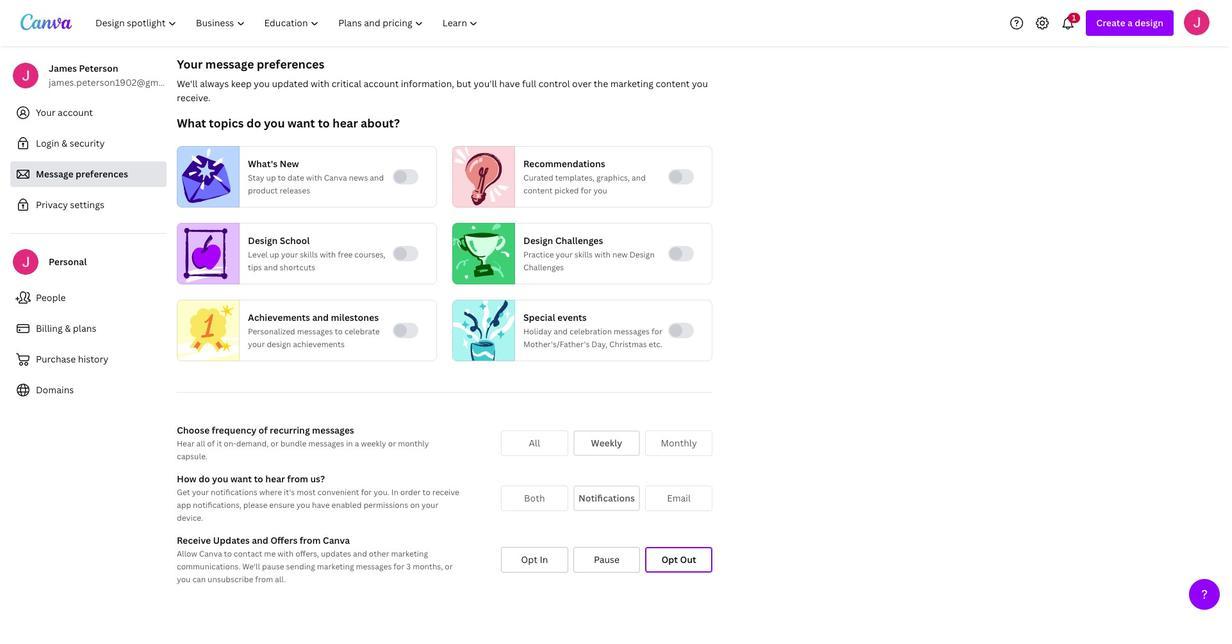 Task type: describe. For each thing, give the bounding box(es) containing it.
your message preferences we'll always keep you updated with critical account information, but you'll have full control over the marketing content you receive.
[[177, 56, 708, 104]]

email
[[667, 492, 691, 504]]

notifications
[[211, 487, 257, 498]]

a inside dropdown button
[[1128, 17, 1133, 29]]

1 horizontal spatial or
[[388, 438, 396, 449]]

to up where at the left bottom of page
[[254, 473, 263, 485]]

events
[[557, 311, 587, 324]]

Both button
[[501, 486, 568, 511]]

1 vertical spatial canva
[[323, 534, 350, 546]]

convenient
[[317, 487, 359, 498]]

messages inside achievements and milestones personalized messages to celebrate your design achievements
[[297, 326, 333, 337]]

& for login
[[62, 137, 68, 149]]

receive updates and offers from canva allow canva to contact me with offers, updates and other marketing communications. we'll pause sending marketing messages for 3 months, or you can unsubscribe from all.
[[177, 534, 453, 585]]

what's new stay up to date with canva news and product releases
[[248, 158, 384, 196]]

design inside achievements and milestones personalized messages to celebrate your design achievements
[[267, 339, 291, 350]]

control
[[538, 78, 570, 90]]

design inside create a design dropdown button
[[1135, 17, 1163, 29]]

me
[[264, 548, 276, 559]]

domains
[[36, 384, 74, 396]]

canva for canva
[[199, 548, 222, 559]]

receive
[[177, 534, 211, 546]]

billing & plans
[[36, 322, 96, 334]]

for inside special events holiday and celebration messages for mother's/father's day, christmas etc.
[[652, 326, 662, 337]]

design school level up your skills with free courses, tips and shortcuts
[[248, 234, 385, 273]]

to inside achievements and milestones personalized messages to celebrate your design achievements
[[335, 326, 343, 337]]

receive
[[432, 487, 459, 498]]

and inside special events holiday and celebration messages for mother's/father's day, christmas etc.
[[554, 326, 568, 337]]

in inside button
[[540, 554, 548, 566]]

sending
[[286, 561, 315, 572]]

opt in
[[521, 554, 548, 566]]

design for design challenges
[[523, 234, 553, 247]]

purchase
[[36, 353, 76, 365]]

pause
[[594, 554, 620, 566]]

for inside how do you want to hear from us? get your notifications where it's most convenient for you. in order to receive app notifications, please ensure you have enabled permissions on your device.
[[361, 487, 372, 498]]

offers
[[270, 534, 297, 546]]

pause
[[262, 561, 284, 572]]

get
[[177, 487, 190, 498]]

1 vertical spatial from
[[300, 534, 321, 546]]

design for design school
[[248, 234, 278, 247]]

your account
[[36, 106, 93, 119]]

have inside your message preferences we'll always keep you updated with critical account information, but you'll have full control over the marketing content you receive.
[[499, 78, 520, 90]]

keep
[[231, 78, 252, 90]]

for inside "receive updates and offers from canva allow canva to contact me with offers, updates and other marketing communications. we'll pause sending marketing messages for 3 months, or you can unsubscribe from all."
[[394, 561, 404, 572]]

what topics do you want to hear about?
[[177, 115, 400, 131]]

opt for opt out
[[661, 554, 678, 566]]

purchase history link
[[10, 347, 167, 372]]

order
[[400, 487, 421, 498]]

billing & plans link
[[10, 316, 167, 341]]

you inside 'recommendations curated templates, graphics, and content picked for you'
[[593, 185, 607, 196]]

all.
[[275, 574, 286, 585]]

from inside how do you want to hear from us? get your notifications where it's most convenient for you. in order to receive app notifications, please ensure you have enabled permissions on your device.
[[287, 473, 308, 485]]

and inside achievements and milestones personalized messages to celebrate your design achievements
[[312, 311, 329, 324]]

how do you want to hear from us? get your notifications where it's most convenient for you. in order to receive app notifications, please ensure you have enabled permissions on your device.
[[177, 473, 459, 523]]

permissions
[[364, 500, 408, 511]]

create a design button
[[1086, 10, 1174, 36]]

monthly
[[398, 438, 429, 449]]

your right the get
[[192, 487, 209, 498]]

Notifications button
[[573, 486, 640, 511]]

to right order at left bottom
[[423, 487, 430, 498]]

holiday
[[523, 326, 552, 337]]

weekly
[[361, 438, 386, 449]]

product
[[248, 185, 278, 196]]

and inside what's new stay up to date with canva news and product releases
[[370, 172, 384, 183]]

recommendations
[[523, 158, 605, 170]]

us?
[[310, 473, 325, 485]]

preferences inside your message preferences we'll always keep you updated with critical account information, but you'll have full control over the marketing content you receive.
[[257, 56, 324, 72]]

we'll inside "receive updates and offers from canva allow canva to contact me with offers, updates and other marketing communications. we'll pause sending marketing messages for 3 months, or you can unsubscribe from all."
[[242, 561, 260, 572]]

1 vertical spatial challenges
[[523, 262, 564, 273]]

Email button
[[645, 486, 712, 511]]

school
[[280, 234, 310, 247]]

message preferences link
[[10, 161, 167, 187]]

up for design
[[270, 249, 279, 260]]

content inside your message preferences we'll always keep you updated with critical account information, but you'll have full control over the marketing content you receive.
[[656, 78, 690, 90]]

notifications
[[578, 492, 635, 504]]

& for billing
[[65, 322, 71, 334]]

templates,
[[555, 172, 595, 183]]

your inside achievements and milestones personalized messages to celebrate your design achievements
[[248, 339, 265, 350]]

with inside design challenges practice your skills with new design challenges
[[595, 249, 611, 260]]

2 vertical spatial from
[[255, 574, 273, 585]]

topics
[[209, 115, 244, 131]]

privacy
[[36, 199, 68, 211]]

james
[[49, 62, 77, 74]]

with inside what's new stay up to date with canva news and product releases
[[306, 172, 322, 183]]

where
[[259, 487, 282, 498]]

Weekly button
[[573, 431, 640, 456]]

0 horizontal spatial marketing
[[317, 561, 354, 572]]

in inside how do you want to hear from us? get your notifications where it's most convenient for you. in order to receive app notifications, please ensure you have enabled permissions on your device.
[[391, 487, 398, 498]]

over
[[572, 78, 592, 90]]

a inside choose frequency of recurring messages hear all of it on-demand, or bundle messages in a weekly or monthly capsule.
[[355, 438, 359, 449]]

and up me
[[252, 534, 268, 546]]

always
[[200, 78, 229, 90]]

what's
[[248, 158, 278, 170]]

top level navigation element
[[87, 10, 489, 36]]

in
[[346, 438, 353, 449]]

on
[[410, 500, 420, 511]]

choose
[[177, 424, 210, 436]]

most
[[297, 487, 316, 498]]

message
[[36, 168, 73, 180]]

and inside the design school level up your skills with free courses, tips and shortcuts
[[264, 262, 278, 273]]

billing
[[36, 322, 63, 334]]

christmas
[[609, 339, 647, 350]]

it's
[[284, 487, 295, 498]]

up for what's
[[266, 172, 276, 183]]

privacy settings link
[[10, 192, 167, 218]]

both
[[524, 492, 545, 504]]

create
[[1096, 17, 1125, 29]]

new
[[612, 249, 628, 260]]

can
[[192, 574, 206, 585]]

device.
[[177, 513, 203, 523]]

1 horizontal spatial of
[[259, 424, 268, 436]]

frequency
[[212, 424, 256, 436]]

0 vertical spatial want
[[288, 115, 315, 131]]

contact
[[234, 548, 262, 559]]

how
[[177, 473, 196, 485]]

app
[[177, 500, 191, 511]]

topic image for recommendations
[[453, 146, 509, 208]]

celebration
[[570, 326, 612, 337]]

hear
[[177, 438, 195, 449]]

login
[[36, 137, 59, 149]]

messages left in
[[308, 438, 344, 449]]

news
[[349, 172, 368, 183]]

topic image for design school
[[177, 223, 234, 284]]

but
[[456, 78, 471, 90]]

messages up in
[[312, 424, 354, 436]]



Task type: vqa. For each thing, say whether or not it's contained in the screenshot.


Task type: locate. For each thing, give the bounding box(es) containing it.
1 vertical spatial marketing
[[391, 548, 428, 559]]

0 horizontal spatial a
[[355, 438, 359, 449]]

up right stay
[[266, 172, 276, 183]]

1 vertical spatial content
[[523, 185, 553, 196]]

to inside what's new stay up to date with canva news and product releases
[[278, 172, 286, 183]]

1 horizontal spatial design
[[523, 234, 553, 247]]

have left full
[[499, 78, 520, 90]]

hear up where at the left bottom of page
[[265, 473, 285, 485]]

0 vertical spatial design
[[1135, 17, 1163, 29]]

demand,
[[236, 438, 269, 449]]

to
[[318, 115, 330, 131], [278, 172, 286, 183], [335, 326, 343, 337], [254, 473, 263, 485], [423, 487, 430, 498], [224, 548, 232, 559]]

canva inside what's new stay up to date with canva news and product releases
[[324, 172, 347, 183]]

0 vertical spatial in
[[391, 487, 398, 498]]

with down the offers
[[278, 548, 294, 559]]

0 vertical spatial up
[[266, 172, 276, 183]]

of up demand,
[[259, 424, 268, 436]]

canva left the news
[[324, 172, 347, 183]]

from up it's
[[287, 473, 308, 485]]

1 vertical spatial &
[[65, 322, 71, 334]]

1 horizontal spatial want
[[288, 115, 315, 131]]

1 vertical spatial account
[[58, 106, 93, 119]]

graphics,
[[596, 172, 630, 183]]

shortcuts
[[280, 262, 315, 273]]

personal
[[49, 256, 87, 268]]

0 vertical spatial of
[[259, 424, 268, 436]]

your right on
[[422, 500, 438, 511]]

information,
[[401, 78, 454, 90]]

Pause button
[[573, 547, 640, 573]]

james peterson image
[[1184, 9, 1210, 35]]

for inside 'recommendations curated templates, graphics, and content picked for you'
[[581, 185, 592, 196]]

hear left about?
[[333, 115, 358, 131]]

enabled
[[332, 500, 362, 511]]

0 vertical spatial hear
[[333, 115, 358, 131]]

1 vertical spatial preferences
[[76, 168, 128, 180]]

1 vertical spatial hear
[[265, 473, 285, 485]]

1 horizontal spatial marketing
[[391, 548, 428, 559]]

2 horizontal spatial design
[[630, 249, 655, 260]]

1 horizontal spatial account
[[364, 78, 399, 90]]

opt inside button
[[521, 554, 538, 566]]

for left 3
[[394, 561, 404, 572]]

people link
[[10, 285, 167, 311]]

1 vertical spatial have
[[312, 500, 330, 511]]

you'll
[[474, 78, 497, 90]]

0 vertical spatial challenges
[[555, 234, 603, 247]]

topic image for achievements and milestones
[[177, 297, 239, 364]]

and right tips
[[264, 262, 278, 273]]

domains link
[[10, 377, 167, 403]]

0 horizontal spatial or
[[271, 438, 279, 449]]

skills up shortcuts in the top left of the page
[[300, 249, 318, 260]]

up inside what's new stay up to date with canva news and product releases
[[266, 172, 276, 183]]

0 horizontal spatial have
[[312, 500, 330, 511]]

or inside "receive updates and offers from canva allow canva to contact me with offers, updates and other marketing communications. we'll pause sending marketing messages for 3 months, or you can unsubscribe from all."
[[445, 561, 453, 572]]

skills inside the design school level up your skills with free courses, tips and shortcuts
[[300, 249, 318, 260]]

you.
[[374, 487, 389, 498]]

want down updated
[[288, 115, 315, 131]]

messages down other
[[356, 561, 392, 572]]

up inside the design school level up your skills with free courses, tips and shortcuts
[[270, 249, 279, 260]]

0 horizontal spatial your
[[36, 106, 56, 119]]

1 vertical spatial up
[[270, 249, 279, 260]]

0 vertical spatial we'll
[[177, 78, 198, 90]]

opt left out
[[661, 554, 678, 566]]

updates
[[213, 534, 250, 546]]

Opt In button
[[501, 547, 568, 573]]

up right level
[[270, 249, 279, 260]]

your down personalized
[[248, 339, 265, 350]]

all
[[196, 438, 205, 449]]

skills inside design challenges practice your skills with new design challenges
[[575, 249, 593, 260]]

plans
[[73, 322, 96, 334]]

2 skills from the left
[[575, 249, 593, 260]]

1 horizontal spatial hear
[[333, 115, 358, 131]]

0 horizontal spatial we'll
[[177, 78, 198, 90]]

topic image left personalized
[[177, 297, 239, 364]]

we'll down contact
[[242, 561, 260, 572]]

design
[[248, 234, 278, 247], [523, 234, 553, 247], [630, 249, 655, 260]]

tips
[[248, 262, 262, 273]]

Opt Out button
[[645, 547, 712, 573]]

design up practice
[[523, 234, 553, 247]]

0 vertical spatial marketing
[[610, 78, 653, 90]]

topic image left the holiday
[[453, 297, 514, 364]]

1 skills from the left
[[300, 249, 318, 260]]

to down updates
[[224, 548, 232, 559]]

1 vertical spatial design
[[267, 339, 291, 350]]

messages inside "receive updates and offers from canva allow canva to contact me with offers, updates and other marketing communications. we'll pause sending marketing messages for 3 months, or you can unsubscribe from all."
[[356, 561, 392, 572]]

please
[[243, 500, 267, 511]]

or right weekly on the bottom left
[[388, 438, 396, 449]]

1 horizontal spatial do
[[246, 115, 261, 131]]

of left it
[[207, 438, 215, 449]]

1 vertical spatial of
[[207, 438, 215, 449]]

topic image left curated
[[453, 146, 509, 208]]

1 horizontal spatial in
[[540, 554, 548, 566]]

and right graphics,
[[632, 172, 646, 183]]

day,
[[592, 339, 607, 350]]

purchase history
[[36, 353, 108, 365]]

0 vertical spatial preferences
[[257, 56, 324, 72]]

All button
[[501, 431, 568, 456]]

design
[[1135, 17, 1163, 29], [267, 339, 291, 350]]

topic image left stay
[[177, 146, 234, 208]]

1 vertical spatial in
[[540, 554, 548, 566]]

a right create
[[1128, 17, 1133, 29]]

canva up the communications.
[[199, 548, 222, 559]]

your right practice
[[556, 249, 573, 260]]

we'll
[[177, 78, 198, 90], [242, 561, 260, 572]]

updated
[[272, 78, 308, 90]]

want up notifications
[[230, 473, 252, 485]]

1 vertical spatial your
[[36, 106, 56, 119]]

0 horizontal spatial in
[[391, 487, 398, 498]]

we'll inside your message preferences we'll always keep you updated with critical account information, but you'll have full control over the marketing content you receive.
[[177, 78, 198, 90]]

to inside "receive updates and offers from canva allow canva to contact me with offers, updates and other marketing communications. we'll pause sending marketing messages for 3 months, or you can unsubscribe from all."
[[224, 548, 232, 559]]

challenges down picked at top left
[[555, 234, 603, 247]]

up
[[266, 172, 276, 183], [270, 249, 279, 260]]

or left bundle
[[271, 438, 279, 449]]

canva up updates
[[323, 534, 350, 546]]

new
[[280, 158, 299, 170]]

0 vertical spatial content
[[656, 78, 690, 90]]

topic image for design challenges
[[453, 223, 509, 284]]

0 horizontal spatial content
[[523, 185, 553, 196]]

0 horizontal spatial hear
[[265, 473, 285, 485]]

preferences up updated
[[257, 56, 324, 72]]

1 horizontal spatial preferences
[[257, 56, 324, 72]]

0 vertical spatial account
[[364, 78, 399, 90]]

content inside 'recommendations curated templates, graphics, and content picked for you'
[[523, 185, 553, 196]]

and inside 'recommendations curated templates, graphics, and content picked for you'
[[632, 172, 646, 183]]

peterson
[[79, 62, 118, 74]]

your for account
[[36, 106, 56, 119]]

picked
[[554, 185, 579, 196]]

opt down both button on the left of page
[[521, 554, 538, 566]]

marketing
[[610, 78, 653, 90], [391, 548, 428, 559], [317, 561, 354, 572]]

and right the news
[[370, 172, 384, 183]]

1 opt from the left
[[521, 554, 538, 566]]

with left new at the top of page
[[595, 249, 611, 260]]

from down pause at the left bottom of page
[[255, 574, 273, 585]]

your inside your message preferences we'll always keep you updated with critical account information, but you'll have full control over the marketing content you receive.
[[177, 56, 203, 72]]

achievements and milestones personalized messages to celebrate your design achievements
[[248, 311, 380, 350]]

from up offers,
[[300, 534, 321, 546]]

marketing right the
[[610, 78, 653, 90]]

your up login
[[36, 106, 56, 119]]

for left you.
[[361, 487, 372, 498]]

to up what's new stay up to date with canva news and product releases
[[318, 115, 330, 131]]

0 horizontal spatial of
[[207, 438, 215, 449]]

design right new at the top of page
[[630, 249, 655, 260]]

skills
[[300, 249, 318, 260], [575, 249, 593, 260]]

skills left new at the top of page
[[575, 249, 593, 260]]

to down milestones
[[335, 326, 343, 337]]

3
[[406, 561, 411, 572]]

1 vertical spatial a
[[355, 438, 359, 449]]

updates
[[321, 548, 351, 559]]

or right months, at the bottom
[[445, 561, 453, 572]]

& left plans
[[65, 322, 71, 334]]

do inside how do you want to hear from us? get your notifications where it's most convenient for you. in order to receive app notifications, please ensure you have enabled permissions on your device.
[[199, 473, 210, 485]]

and left other
[[353, 548, 367, 559]]

it
[[217, 438, 222, 449]]

0 vertical spatial a
[[1128, 17, 1133, 29]]

0 vertical spatial have
[[499, 78, 520, 90]]

0 horizontal spatial skills
[[300, 249, 318, 260]]

Monthly button
[[645, 431, 712, 456]]

date
[[288, 172, 304, 183]]

2 vertical spatial marketing
[[317, 561, 354, 572]]

your inside the design school level up your skills with free courses, tips and shortcuts
[[281, 249, 298, 260]]

design right create
[[1135, 17, 1163, 29]]

topic image left practice
[[453, 223, 509, 284]]

with inside "receive updates and offers from canva allow canva to contact me with offers, updates and other marketing communications. we'll pause sending marketing messages for 3 months, or you can unsubscribe from all."
[[278, 548, 294, 559]]

1 vertical spatial we'll
[[242, 561, 260, 572]]

2 horizontal spatial or
[[445, 561, 453, 572]]

1 horizontal spatial design
[[1135, 17, 1163, 29]]

messages up achievements
[[297, 326, 333, 337]]

history
[[78, 353, 108, 365]]

1 horizontal spatial opt
[[661, 554, 678, 566]]

& right login
[[62, 137, 68, 149]]

for down templates,
[[581, 185, 592, 196]]

design inside the design school level up your skills with free courses, tips and shortcuts
[[248, 234, 278, 247]]

1 horizontal spatial we'll
[[242, 561, 260, 572]]

settings
[[70, 199, 104, 211]]

1 horizontal spatial have
[[499, 78, 520, 90]]

your for message
[[177, 56, 203, 72]]

account
[[364, 78, 399, 90], [58, 106, 93, 119]]

special
[[523, 311, 555, 324]]

design down personalized
[[267, 339, 291, 350]]

other
[[369, 548, 389, 559]]

design up level
[[248, 234, 278, 247]]

0 vertical spatial from
[[287, 473, 308, 485]]

0 horizontal spatial do
[[199, 473, 210, 485]]

marketing up 3
[[391, 548, 428, 559]]

offers,
[[295, 548, 319, 559]]

a right in
[[355, 438, 359, 449]]

topic image
[[177, 146, 234, 208], [453, 146, 509, 208], [177, 223, 234, 284], [453, 223, 509, 284], [177, 297, 239, 364], [453, 297, 514, 364]]

with left critical
[[311, 78, 329, 90]]

content
[[656, 78, 690, 90], [523, 185, 553, 196]]

opt for opt in
[[521, 554, 538, 566]]

want
[[288, 115, 315, 131], [230, 473, 252, 485]]

hear inside how do you want to hear from us? get your notifications where it's most convenient for you. in order to receive app notifications, please ensure you have enabled permissions on your device.
[[265, 473, 285, 485]]

your account link
[[10, 100, 167, 126]]

login & security link
[[10, 131, 167, 156]]

preferences down login & security link
[[76, 168, 128, 180]]

account right critical
[[364, 78, 399, 90]]

0 vertical spatial your
[[177, 56, 203, 72]]

to left date
[[278, 172, 286, 183]]

and up mother's/father's
[[554, 326, 568, 337]]

in right you.
[[391, 487, 398, 498]]

topic image for special events
[[453, 297, 514, 364]]

0 horizontal spatial preferences
[[76, 168, 128, 180]]

with inside your message preferences we'll always keep you updated with critical account information, but you'll have full control over the marketing content you receive.
[[311, 78, 329, 90]]

etc.
[[649, 339, 663, 350]]

do right how
[[199, 473, 210, 485]]

0 horizontal spatial design
[[248, 234, 278, 247]]

messages up christmas
[[614, 326, 650, 337]]

capsule.
[[177, 451, 207, 462]]

james.peterson1902@gmail.com
[[49, 76, 190, 88]]

0 horizontal spatial account
[[58, 106, 93, 119]]

out
[[680, 554, 696, 566]]

want inside how do you want to hear from us? get your notifications where it's most convenient for you. in order to receive app notifications, please ensure you have enabled permissions on your device.
[[230, 473, 252, 485]]

account up login & security
[[58, 106, 93, 119]]

all
[[529, 437, 540, 449]]

we'll up receive.
[[177, 78, 198, 90]]

the
[[594, 78, 608, 90]]

0 vertical spatial do
[[246, 115, 261, 131]]

for
[[581, 185, 592, 196], [652, 326, 662, 337], [361, 487, 372, 498], [394, 561, 404, 572]]

2 vertical spatial canva
[[199, 548, 222, 559]]

1 horizontal spatial a
[[1128, 17, 1133, 29]]

special events holiday and celebration messages for mother's/father's day, christmas etc.
[[523, 311, 663, 350]]

2 horizontal spatial marketing
[[610, 78, 653, 90]]

you inside "receive updates and offers from canva allow canva to contact me with offers, updates and other marketing communications. we'll pause sending marketing messages for 3 months, or you can unsubscribe from all."
[[177, 574, 191, 585]]

recurring
[[270, 424, 310, 436]]

0 horizontal spatial opt
[[521, 554, 538, 566]]

milestones
[[331, 311, 379, 324]]

challenges down practice
[[523, 262, 564, 273]]

topic image for what's new
[[177, 146, 234, 208]]

account inside your message preferences we'll always keep you updated with critical account information, but you'll have full control over the marketing content you receive.
[[364, 78, 399, 90]]

weekly
[[591, 437, 622, 449]]

message
[[205, 56, 254, 72]]

personalized
[[248, 326, 295, 337]]

for up etc.
[[652, 326, 662, 337]]

0 vertical spatial canva
[[324, 172, 347, 183]]

design challenges practice your skills with new design challenges
[[523, 234, 655, 273]]

0 vertical spatial &
[[62, 137, 68, 149]]

what
[[177, 115, 206, 131]]

with right date
[[306, 172, 322, 183]]

from
[[287, 473, 308, 485], [300, 534, 321, 546], [255, 574, 273, 585]]

in down both button on the left of page
[[540, 554, 548, 566]]

communications.
[[177, 561, 240, 572]]

1 horizontal spatial your
[[177, 56, 203, 72]]

achievements
[[293, 339, 345, 350]]

opt inside "button"
[[661, 554, 678, 566]]

messages inside special events holiday and celebration messages for mother's/father's day, christmas etc.
[[614, 326, 650, 337]]

critical
[[332, 78, 361, 90]]

months,
[[413, 561, 443, 572]]

your up always
[[177, 56, 203, 72]]

have inside how do you want to hear from us? get your notifications where it's most convenient for you. in order to receive app notifications, please ensure you have enabled permissions on your device.
[[312, 500, 330, 511]]

security
[[70, 137, 105, 149]]

receive.
[[177, 92, 210, 104]]

0 horizontal spatial design
[[267, 339, 291, 350]]

have down the most on the bottom of the page
[[312, 500, 330, 511]]

notifications,
[[193, 500, 241, 511]]

1 vertical spatial do
[[199, 473, 210, 485]]

with inside the design school level up your skills with free courses, tips and shortcuts
[[320, 249, 336, 260]]

or
[[271, 438, 279, 449], [388, 438, 396, 449], [445, 561, 453, 572]]

with left 'free' on the top of page
[[320, 249, 336, 260]]

topic image left tips
[[177, 223, 234, 284]]

2 opt from the left
[[661, 554, 678, 566]]

1 horizontal spatial content
[[656, 78, 690, 90]]

and up achievements
[[312, 311, 329, 324]]

do right the topics
[[246, 115, 261, 131]]

0 horizontal spatial want
[[230, 473, 252, 485]]

1 vertical spatial want
[[230, 473, 252, 485]]

your inside design challenges practice your skills with new design challenges
[[556, 249, 573, 260]]

canva for date
[[324, 172, 347, 183]]

message preferences
[[36, 168, 128, 180]]

1 horizontal spatial skills
[[575, 249, 593, 260]]

about?
[[361, 115, 400, 131]]

your down school
[[281, 249, 298, 260]]

ensure
[[269, 500, 295, 511]]

marketing inside your message preferences we'll always keep you updated with critical account information, but you'll have full control over the marketing content you receive.
[[610, 78, 653, 90]]

marketing down updates
[[317, 561, 354, 572]]



